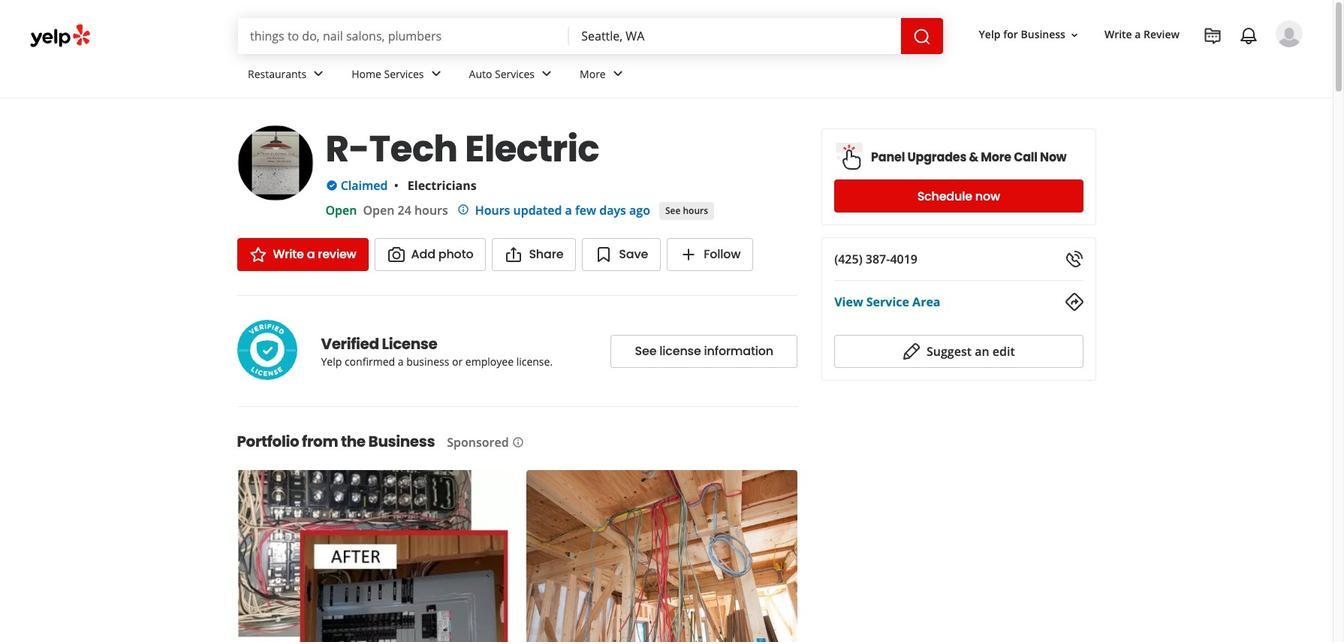 Task type: vqa. For each thing, say whether or not it's contained in the screenshot.
first OPEN from right
yes



Task type: describe. For each thing, give the bounding box(es) containing it.
24 add v2 image
[[680, 246, 698, 264]]

for
[[1003, 27, 1018, 42]]

service
[[866, 294, 909, 310]]

(425) 387-4019
[[834, 251, 918, 267]]

call
[[1014, 148, 1038, 166]]

write a review
[[273, 246, 356, 263]]

add
[[411, 246, 435, 263]]

16 claim filled v2 image
[[326, 180, 338, 192]]

see hours link
[[659, 202, 714, 220]]

see for see license information
[[635, 342, 657, 360]]

suggest an edit button
[[834, 335, 1083, 368]]

24 pencil v2 image
[[903, 342, 921, 360]]

from
[[302, 431, 338, 452]]

&
[[969, 148, 979, 166]]

auto services
[[469, 67, 535, 81]]

updated
[[513, 202, 562, 219]]

review
[[318, 246, 356, 263]]

follow
[[704, 246, 741, 263]]

24 chevron down v2 image for home services
[[427, 65, 445, 83]]

schedule now
[[917, 187, 1000, 205]]

claimed
[[341, 177, 388, 194]]

restaurants link
[[236, 54, 340, 98]]

license
[[660, 342, 701, 360]]

user actions element
[[967, 19, 1324, 111]]

now
[[975, 187, 1000, 205]]

follow button
[[667, 238, 753, 271]]

license
[[382, 333, 438, 354]]

photo
[[438, 246, 473, 263]]

see license information
[[635, 342, 773, 360]]

none field address, neighborhood, city, state or zip
[[569, 18, 901, 54]]

projects image
[[1204, 27, 1222, 45]]

write a review
[[1105, 27, 1180, 42]]

tech
[[369, 124, 458, 174]]

business categories element
[[236, 54, 1303, 98]]

save button
[[582, 238, 661, 271]]

more link
[[568, 54, 639, 98]]

home services link
[[340, 54, 457, 98]]

auto services link
[[457, 54, 568, 98]]

view
[[834, 294, 863, 310]]

0 horizontal spatial hours
[[415, 202, 448, 219]]

open open 24 hours
[[326, 202, 448, 219]]

portfolio from the business element
[[213, 406, 807, 642]]

24 camera v2 image
[[387, 246, 405, 264]]

auto
[[469, 67, 492, 81]]

days
[[599, 202, 626, 219]]

24 star v2 image
[[249, 246, 267, 264]]

employee
[[465, 354, 514, 368]]

write a review link
[[237, 238, 368, 271]]

an
[[975, 343, 990, 360]]

portfolio from the business
[[237, 431, 435, 452]]

things to do, nail salons, plumbers text field
[[238, 18, 569, 54]]

address, neighborhood, city, state or zip text field
[[569, 18, 901, 54]]

view service area link
[[834, 294, 941, 310]]

a left the review
[[307, 246, 315, 263]]

verified license yelp confirmed a business or employee license.
[[321, 333, 553, 368]]

electric
[[465, 124, 599, 174]]

business
[[406, 354, 449, 368]]

write a review link
[[1099, 21, 1186, 48]]

electricians
[[408, 177, 477, 194]]

services for auto services
[[495, 67, 535, 81]]

16 chevron down v2 image
[[1069, 29, 1081, 41]]

24 chevron down v2 image for auto services
[[538, 65, 556, 83]]

yelp inside verified license yelp confirmed a business or employee license.
[[321, 354, 342, 368]]

upgrades
[[908, 148, 967, 166]]

share
[[529, 246, 563, 263]]

add photo
[[411, 246, 473, 263]]

24 save outline v2 image
[[595, 246, 613, 264]]



Task type: locate. For each thing, give the bounding box(es) containing it.
write right 24 star v2 icon
[[273, 246, 304, 263]]

0 horizontal spatial business
[[368, 431, 435, 452]]

home
[[352, 67, 381, 81]]

0 vertical spatial see
[[665, 204, 681, 217]]

2 services from the left
[[495, 67, 535, 81]]

business inside portfolio from the business element
[[368, 431, 435, 452]]

schedule now button
[[834, 179, 1083, 213]]

(425)
[[834, 251, 863, 267]]

open left 24 at the top left of page
[[363, 202, 395, 219]]

a inside the info alert
[[565, 202, 572, 219]]

a left review
[[1135, 27, 1141, 42]]

0 horizontal spatial 24 chevron down v2 image
[[310, 65, 328, 83]]

hours updated a few days ago
[[475, 202, 650, 219]]

write left review
[[1105, 27, 1132, 42]]

24 phone v2 image
[[1065, 250, 1083, 268]]

a left 'business'
[[398, 354, 404, 368]]

write inside user actions element
[[1105, 27, 1132, 42]]

0 horizontal spatial 24 chevron down v2 image
[[538, 65, 556, 83]]

nolan p. image
[[1276, 20, 1303, 47]]

24 chevron down v2 image inside 'auto services' link
[[538, 65, 556, 83]]

r-
[[326, 124, 369, 174]]

view service area
[[834, 294, 941, 310]]

24 chevron down v2 image inside home services link
[[427, 65, 445, 83]]

0 horizontal spatial more
[[580, 67, 606, 81]]

16 info v2 image
[[457, 204, 469, 216]]

write for write a review
[[1105, 27, 1132, 42]]

24 chevron down v2 image
[[310, 65, 328, 83], [427, 65, 445, 83]]

yelp left confirmed
[[321, 354, 342, 368]]

services right home
[[384, 67, 424, 81]]

hours
[[475, 202, 510, 219]]

review
[[1144, 27, 1180, 42]]

or
[[452, 354, 463, 368]]

panel
[[871, 148, 905, 166]]

1 vertical spatial write
[[273, 246, 304, 263]]

sponsored
[[447, 434, 509, 451]]

0 vertical spatial yelp
[[979, 27, 1001, 42]]

see inside button
[[635, 342, 657, 360]]

see hours
[[665, 204, 708, 217]]

16 info v2 image
[[512, 436, 524, 448]]

1 open from the left
[[326, 202, 357, 219]]

open
[[326, 202, 357, 219], [363, 202, 395, 219]]

yelp for business button
[[973, 21, 1087, 48]]

1 horizontal spatial 24 chevron down v2 image
[[427, 65, 445, 83]]

business inside "yelp for business" button
[[1021, 27, 1066, 42]]

hours
[[415, 202, 448, 219], [683, 204, 708, 217]]

save
[[619, 246, 648, 263]]

1 24 chevron down v2 image from the left
[[310, 65, 328, 83]]

write for write a review
[[273, 246, 304, 263]]

hours right 24 at the top left of page
[[415, 202, 448, 219]]

1 services from the left
[[384, 67, 424, 81]]

suggest
[[927, 343, 972, 360]]

24 chevron down v2 image for restaurants
[[310, 65, 328, 83]]

24 chevron down v2 image
[[538, 65, 556, 83], [609, 65, 627, 83]]

1 horizontal spatial yelp
[[979, 27, 1001, 42]]

0 vertical spatial write
[[1105, 27, 1132, 42]]

hours up 24 add v2 image
[[683, 204, 708, 217]]

1 horizontal spatial write
[[1105, 27, 1132, 42]]

1 horizontal spatial business
[[1021, 27, 1066, 42]]

the
[[341, 431, 366, 452]]

services
[[384, 67, 424, 81], [495, 67, 535, 81]]

notifications image
[[1240, 27, 1258, 45]]

area
[[913, 294, 941, 310]]

yelp inside button
[[979, 27, 1001, 42]]

electricians link
[[408, 177, 477, 194]]

search image
[[913, 28, 931, 46]]

24
[[398, 202, 411, 219]]

see license information button
[[611, 335, 798, 368]]

1 horizontal spatial 24 chevron down v2 image
[[609, 65, 627, 83]]

1 horizontal spatial services
[[495, 67, 535, 81]]

business
[[1021, 27, 1066, 42], [368, 431, 435, 452]]

business logo image
[[237, 125, 314, 201]]

24 chevron down v2 image right restaurants
[[310, 65, 328, 83]]

2 24 chevron down v2 image from the left
[[609, 65, 627, 83]]

home services
[[352, 67, 424, 81]]

1 horizontal spatial see
[[665, 204, 681, 217]]

now
[[1040, 148, 1067, 166]]

information
[[704, 342, 773, 360]]

1 horizontal spatial hours
[[683, 204, 708, 217]]

portfolio
[[237, 431, 299, 452]]

1 vertical spatial see
[[635, 342, 657, 360]]

24 chevron down v2 image left auto
[[427, 65, 445, 83]]

add photo link
[[374, 238, 486, 271]]

see left license
[[635, 342, 657, 360]]

4019
[[890, 251, 918, 267]]

yelp
[[979, 27, 1001, 42], [321, 354, 342, 368]]

license.
[[516, 354, 553, 368]]

suggest an edit
[[927, 343, 1015, 360]]

2 none field from the left
[[569, 18, 901, 54]]

verified
[[321, 333, 379, 354]]

0 horizontal spatial open
[[326, 202, 357, 219]]

24 share v2 image
[[505, 246, 523, 264]]

2 24 chevron down v2 image from the left
[[427, 65, 445, 83]]

r-tech electric
[[326, 124, 599, 174]]

None search field
[[238, 18, 943, 54]]

services right auto
[[495, 67, 535, 81]]

2 open from the left
[[363, 202, 395, 219]]

none field things to do, nail salons, plumbers
[[238, 18, 569, 54]]

24 chevron down v2 image inside restaurants "link"
[[310, 65, 328, 83]]

see right ago
[[665, 204, 681, 217]]

panel upgrades & more call now
[[871, 148, 1067, 166]]

0 horizontal spatial services
[[384, 67, 424, 81]]

restaurants
[[248, 67, 307, 81]]

1 horizontal spatial more
[[981, 148, 1012, 166]]

0 horizontal spatial yelp
[[321, 354, 342, 368]]

yelp for business
[[979, 27, 1066, 42]]

see
[[665, 204, 681, 217], [635, 342, 657, 360]]

share button
[[492, 238, 576, 271]]

387-
[[866, 251, 890, 267]]

0 horizontal spatial see
[[635, 342, 657, 360]]

more inside business categories element
[[580, 67, 606, 81]]

1 24 chevron down v2 image from the left
[[538, 65, 556, 83]]

business right the the
[[368, 431, 435, 452]]

see for see hours
[[665, 204, 681, 217]]

0 vertical spatial business
[[1021, 27, 1066, 42]]

1 vertical spatial more
[[981, 148, 1012, 166]]

more
[[580, 67, 606, 81], [981, 148, 1012, 166]]

write
[[1105, 27, 1132, 42], [273, 246, 304, 263]]

0 horizontal spatial write
[[273, 246, 304, 263]]

confirmed
[[345, 354, 395, 368]]

services for home services
[[384, 67, 424, 81]]

1 horizontal spatial open
[[363, 202, 395, 219]]

info alert
[[457, 201, 650, 219]]

a
[[1135, 27, 1141, 42], [565, 202, 572, 219], [307, 246, 315, 263], [398, 354, 404, 368]]

ago
[[629, 202, 650, 219]]

few
[[575, 202, 596, 219]]

a left few
[[565, 202, 572, 219]]

24 directions v2 image
[[1065, 293, 1083, 311]]

edit
[[993, 343, 1015, 360]]

schedule
[[917, 187, 972, 205]]

24 chevron down v2 image for more
[[609, 65, 627, 83]]

open down 16 claim filled v2 icon
[[326, 202, 357, 219]]

business left 16 chevron down v2 icon
[[1021, 27, 1066, 42]]

0 vertical spatial more
[[580, 67, 606, 81]]

a inside verified license yelp confirmed a business or employee license.
[[398, 354, 404, 368]]

1 vertical spatial business
[[368, 431, 435, 452]]

24 chevron down v2 image inside more link
[[609, 65, 627, 83]]

yelp left for
[[979, 27, 1001, 42]]

1 vertical spatial yelp
[[321, 354, 342, 368]]

1 none field from the left
[[238, 18, 569, 54]]

None field
[[238, 18, 569, 54], [569, 18, 901, 54]]



